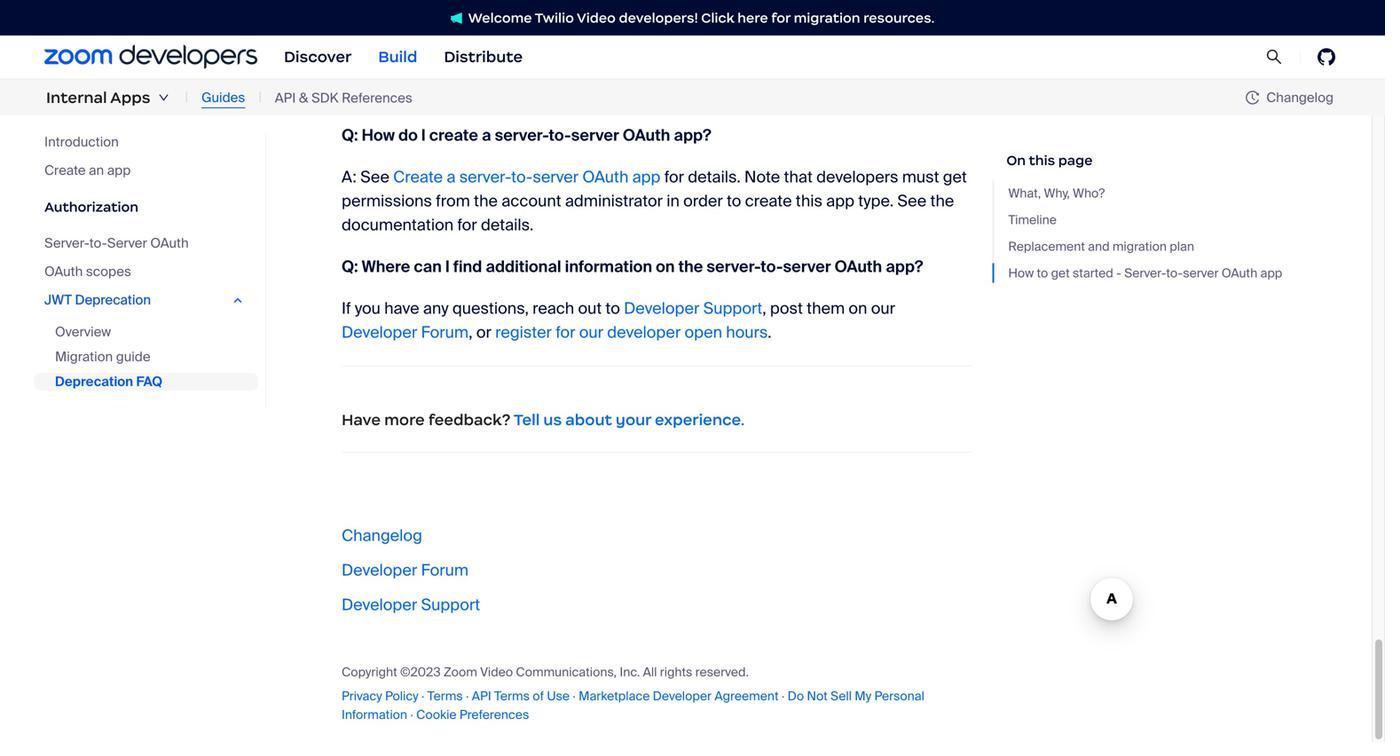 Task type: locate. For each thing, give the bounding box(es) containing it.
server-
[[588, 78, 675, 107], [44, 234, 89, 252], [1125, 265, 1167, 281]]

, left "or"
[[469, 322, 473, 343]]

a up the from
[[447, 167, 456, 187]]

0 vertical spatial i
[[422, 125, 426, 146]]

terms up cookie on the left of the page
[[428, 688, 463, 705]]

0 horizontal spatial migration
[[794, 9, 861, 26]]

see down must
[[898, 191, 927, 211]]

hours
[[726, 322, 768, 343]]

changelog up developer forum
[[342, 526, 422, 546]]

0 vertical spatial server-
[[588, 78, 675, 107]]

·
[[422, 688, 425, 705], [466, 688, 469, 705], [573, 688, 576, 705], [782, 688, 785, 705], [410, 707, 413, 723]]

on inside if you have any questions, reach out to developer support , post them on our developer forum , or register for our developer open hours .
[[849, 298, 868, 319]]

server- up create a server-to-server oauth app link
[[495, 125, 549, 146]]

an
[[89, 162, 104, 179]]

how right 'sdk'
[[342, 78, 394, 107]]

&
[[299, 89, 308, 106]]

support down developer forum
[[421, 595, 480, 615]]

q: down api & sdk references link
[[342, 125, 358, 146]]

0 horizontal spatial i
[[422, 125, 426, 146]]

0 horizontal spatial support
[[421, 595, 480, 615]]

feedback?
[[429, 410, 511, 430]]

to right order
[[727, 191, 742, 211]]

a:
[[342, 167, 357, 187]]

0 vertical spatial create
[[429, 125, 478, 146]]

details. down 'account'
[[481, 215, 534, 235]]

api left &
[[275, 89, 296, 106]]

0 vertical spatial how to get started - server-to-server oauth app
[[342, 78, 917, 107]]

migration down timeline link
[[1113, 238, 1167, 255]]

this inside the for details. note that developers must get permissions from the account administrator in order to create this app type. see the documentation for details.
[[796, 191, 823, 211]]

server- down replacement and migration plan link
[[1125, 265, 1167, 281]]

replacement and migration plan
[[1009, 238, 1195, 255]]

get right references
[[431, 78, 471, 107]]

terms up preferences
[[494, 688, 530, 705]]

do not sell my personal information link
[[342, 688, 925, 723]]

changelog
[[1267, 89, 1334, 106], [342, 526, 422, 546]]

create right do
[[429, 125, 478, 146]]

0 horizontal spatial create
[[429, 125, 478, 146]]

see
[[361, 167, 390, 187], [898, 191, 927, 211]]

on this page
[[1007, 152, 1093, 169]]

1 vertical spatial started
[[1073, 265, 1114, 281]]

i right can
[[446, 257, 450, 277]]

2 forum from the top
[[421, 560, 469, 581]]

get right must
[[943, 167, 967, 187]]

questions,
[[453, 298, 529, 319]]

1 vertical spatial -
[[1117, 265, 1122, 281]]

1 horizontal spatial ,
[[763, 298, 767, 319]]

1 vertical spatial changelog link
[[342, 526, 422, 546]]

developer support
[[342, 595, 480, 615]]

a up a: see create a server-to-server oauth app
[[482, 125, 491, 146]]

migration left resources. at top
[[794, 9, 861, 26]]

0 horizontal spatial ,
[[469, 322, 473, 343]]

this down that
[[796, 191, 823, 211]]

api & sdk references link
[[275, 88, 413, 108]]

app inside the for details. note that developers must get permissions from the account administrator in order to create this app type. see the documentation for details.
[[827, 191, 855, 211]]

app?
[[674, 125, 712, 146], [886, 257, 924, 277]]

developer forum link down have
[[342, 322, 469, 343]]

oauth
[[792, 78, 867, 107], [623, 125, 671, 146], [583, 167, 629, 187], [150, 234, 189, 252], [835, 257, 883, 277], [44, 263, 83, 280], [1222, 265, 1258, 281]]

video right twilio
[[577, 9, 616, 26]]

1 horizontal spatial video
[[577, 9, 616, 26]]

to right out
[[606, 298, 620, 319]]

video up api terms of use link
[[480, 664, 513, 681]]

developer down rights at the bottom left
[[653, 688, 712, 705]]

server
[[713, 78, 787, 107], [571, 125, 619, 146], [533, 167, 579, 187], [784, 257, 831, 277], [1184, 265, 1219, 281]]

this right "on"
[[1029, 152, 1056, 169]]

get down replacement
[[1052, 265, 1070, 281]]

create left "an"
[[44, 162, 86, 179]]

timeline link
[[1009, 210, 1283, 230]]

0 vertical spatial ,
[[763, 298, 767, 319]]

on right information
[[656, 257, 675, 277]]

have
[[385, 298, 420, 319]]

migration
[[55, 348, 113, 365]]

overview
[[55, 323, 111, 340]]

post
[[770, 298, 803, 319]]

app? down type.
[[886, 257, 924, 277]]

our right the them
[[872, 298, 896, 319]]

2 q: from the top
[[342, 257, 358, 277]]

0 vertical spatial server-
[[495, 125, 549, 146]]

to inside if you have any questions, reach out to developer support , post them on our developer forum , or register for our developer open hours .
[[606, 298, 620, 319]]

0 vertical spatial -
[[570, 78, 583, 107]]

notification image
[[451, 12, 463, 25]]

developer forum link
[[342, 322, 469, 343], [342, 560, 469, 581]]

how to get started - server-to-server oauth app down replacement and migration plan link
[[1009, 265, 1283, 281]]

0 horizontal spatial server-
[[44, 234, 89, 252]]

migration inside replacement and migration plan link
[[1113, 238, 1167, 255]]

deprecation down migration
[[55, 373, 133, 390]]

must
[[903, 167, 940, 187]]

additional
[[486, 257, 562, 277]]

our
[[872, 298, 896, 319], [579, 322, 604, 343]]

1 vertical spatial developer support link
[[342, 595, 480, 615]]

0 horizontal spatial our
[[579, 322, 604, 343]]

on right the them
[[849, 298, 868, 319]]

if
[[342, 298, 351, 319]]

support
[[704, 298, 763, 319], [421, 595, 480, 615]]

get
[[431, 78, 471, 107], [943, 167, 967, 187], [1052, 265, 1070, 281]]

1 vertical spatial api
[[472, 688, 492, 705]]

0 vertical spatial forum
[[421, 322, 469, 343]]

see right a:
[[361, 167, 390, 187]]

app? up order
[[674, 125, 712, 146]]

0 vertical spatial changelog link
[[1246, 89, 1334, 106]]

1 vertical spatial on
[[849, 298, 868, 319]]

to- up post
[[761, 257, 784, 277]]

all
[[643, 664, 657, 681]]

1 vertical spatial changelog
[[342, 526, 422, 546]]

1 horizontal spatial terms
[[494, 688, 530, 705]]

deprecation
[[75, 291, 151, 309], [55, 373, 133, 390]]

overview migration guide deprecation faq
[[55, 323, 162, 390]]

1 horizontal spatial changelog
[[1267, 89, 1334, 106]]

developer support link up open
[[624, 298, 763, 319]]

0 vertical spatial changelog
[[1267, 89, 1334, 106]]

0 vertical spatial a
[[482, 125, 491, 146]]

1 vertical spatial app?
[[886, 257, 924, 277]]

1 vertical spatial forum
[[421, 560, 469, 581]]

faq
[[136, 373, 162, 390]]

0 vertical spatial details.
[[688, 167, 741, 187]]

- inside how to get started - server-to-server oauth app link
[[1117, 265, 1122, 281]]

1 horizontal spatial migration
[[1113, 238, 1167, 255]]

1 vertical spatial this
[[796, 191, 823, 211]]

server- up 'hours' at right
[[707, 257, 761, 277]]

0 vertical spatial video
[[577, 9, 616, 26]]

server up 'account'
[[533, 167, 579, 187]]

0 vertical spatial how
[[342, 78, 394, 107]]

how to get started - server-to-server oauth app link
[[1009, 264, 1283, 283]]

1 vertical spatial developer forum link
[[342, 560, 469, 581]]

marketplace
[[579, 688, 650, 705]]

you
[[355, 298, 381, 319]]

create
[[44, 162, 86, 179], [393, 167, 443, 187]]

search image
[[1267, 49, 1283, 65]]

forum
[[421, 322, 469, 343], [421, 560, 469, 581]]

deprecation inside overview migration guide deprecation faq
[[55, 373, 133, 390]]

details. up order
[[688, 167, 741, 187]]

1 vertical spatial q:
[[342, 257, 358, 277]]

server- up 'oauth scopes'
[[44, 234, 89, 252]]

server down 'plan'
[[1184, 265, 1219, 281]]

1 q: from the top
[[342, 125, 358, 146]]

for down reach
[[556, 322, 576, 343]]

the down order
[[679, 257, 703, 277]]

server- down "developers!"
[[588, 78, 675, 107]]

0 vertical spatial support
[[704, 298, 763, 319]]

changelog link
[[1246, 89, 1334, 106], [342, 526, 422, 546]]

for inside if you have any questions, reach out to developer support , post them on our developer forum , or register for our developer open hours .
[[556, 322, 576, 343]]

to
[[399, 78, 425, 107], [727, 191, 742, 211], [1037, 265, 1049, 281], [606, 298, 620, 319]]

guide
[[116, 348, 151, 365]]

- up q: how do i create a server-to-server oauth app?
[[570, 78, 583, 107]]

create down note
[[745, 191, 792, 211]]

1 horizontal spatial see
[[898, 191, 927, 211]]

0 vertical spatial api
[[275, 89, 296, 106]]

migration inside welcome twilio video developers! click here for migration resources. link
[[794, 9, 861, 26]]

0 horizontal spatial the
[[474, 191, 498, 211]]

· right use
[[573, 688, 576, 705]]

,
[[763, 298, 767, 319], [469, 322, 473, 343]]

1 vertical spatial see
[[898, 191, 927, 211]]

0 vertical spatial on
[[656, 257, 675, 277]]

changelog link down search image
[[1246, 89, 1334, 106]]

developer down "you"
[[342, 322, 417, 343]]

0 horizontal spatial how to get started - server-to-server oauth app
[[342, 78, 917, 107]]

1 horizontal spatial details.
[[688, 167, 741, 187]]

how down replacement
[[1009, 265, 1034, 281]]

the down a: see create a server-to-server oauth app
[[474, 191, 498, 211]]

how to get started - server-to-server oauth app
[[342, 78, 917, 107], [1009, 265, 1283, 281]]

q:
[[342, 125, 358, 146], [342, 257, 358, 277]]

0 horizontal spatial terms
[[428, 688, 463, 705]]

1 horizontal spatial i
[[446, 257, 450, 277]]

forum up developer support
[[421, 560, 469, 581]]

started down and
[[1073, 265, 1114, 281]]

0 vertical spatial get
[[431, 78, 471, 107]]

1 horizontal spatial get
[[943, 167, 967, 187]]

sdk
[[312, 89, 339, 106]]

started
[[476, 78, 565, 107], [1073, 265, 1114, 281]]

do not sell my personal information
[[342, 688, 925, 723]]

more
[[385, 410, 425, 430]]

0 horizontal spatial see
[[361, 167, 390, 187]]

what, why, who?
[[1009, 185, 1106, 202]]

type.
[[859, 191, 894, 211]]

1 vertical spatial create
[[745, 191, 792, 211]]

1 vertical spatial how to get started - server-to-server oauth app
[[1009, 265, 1283, 281]]

note
[[745, 167, 781, 187]]

how to get started - server-to-server oauth app down "developers!"
[[342, 78, 917, 107]]

0 vertical spatial q:
[[342, 125, 358, 146]]

2 horizontal spatial get
[[1052, 265, 1070, 281]]

changelog link up developer forum
[[342, 526, 422, 546]]

history image
[[1246, 91, 1267, 105]]

1 vertical spatial server-
[[44, 234, 89, 252]]

create up permissions
[[393, 167, 443, 187]]

0 vertical spatial app?
[[674, 125, 712, 146]]

the down must
[[931, 191, 955, 211]]

2 menu from the top
[[34, 316, 265, 398]]

1 vertical spatial ,
[[469, 322, 473, 343]]

q: left where
[[342, 257, 358, 277]]

developers!
[[619, 9, 698, 26]]

· cookie preferences
[[407, 707, 529, 723]]

server- inside how to get started - server-to-server oauth app link
[[1125, 265, 1167, 281]]

0 horizontal spatial changelog
[[342, 526, 422, 546]]

1 vertical spatial i
[[446, 257, 450, 277]]

where
[[362, 257, 410, 277]]

for up in
[[665, 167, 684, 187]]

menu
[[34, 133, 266, 408], [34, 316, 265, 398]]

0 horizontal spatial changelog link
[[342, 526, 422, 546]]

server-
[[495, 125, 549, 146], [460, 167, 512, 187], [707, 257, 761, 277]]

deprecation down scopes
[[75, 291, 151, 309]]

changelog right history image
[[1267, 89, 1334, 106]]

tell us about your experience. link
[[514, 410, 745, 430]]

this
[[1029, 152, 1056, 169], [796, 191, 823, 211]]

1 vertical spatial get
[[943, 167, 967, 187]]

open
[[685, 322, 723, 343]]

-
[[570, 78, 583, 107], [1117, 265, 1122, 281]]

server down here
[[713, 78, 787, 107]]

0 horizontal spatial this
[[796, 191, 823, 211]]

1 horizontal spatial on
[[849, 298, 868, 319]]

1 horizontal spatial support
[[704, 298, 763, 319]]

0 horizontal spatial on
[[656, 257, 675, 277]]

on
[[1007, 152, 1026, 169]]

how left do
[[362, 125, 395, 146]]

marketplace developer agreement link
[[579, 688, 779, 705]]

developer up developer support
[[342, 560, 417, 581]]

create inside the for details. note that developers must get permissions from the account administrator in order to create this app type. see the documentation for details.
[[745, 191, 792, 211]]

2023
[[411, 664, 441, 681]]

and
[[1089, 238, 1110, 255]]

i for create
[[422, 125, 426, 146]]

2 developer forum link from the top
[[342, 560, 469, 581]]

api up cookie preferences link
[[472, 688, 492, 705]]

get inside the for details. note that developers must get permissions from the account administrator in order to create this app type. see the documentation for details.
[[943, 167, 967, 187]]

0 horizontal spatial a
[[447, 167, 456, 187]]

i right do
[[422, 125, 426, 146]]

forum down any
[[421, 322, 469, 343]]

1 terms from the left
[[428, 688, 463, 705]]

our down out
[[579, 322, 604, 343]]

timeline
[[1009, 212, 1057, 228]]

developer forum link up developer support
[[342, 560, 469, 581]]

1 horizontal spatial create
[[393, 167, 443, 187]]

see inside the for details. note that developers must get permissions from the account administrator in order to create this app type. see the documentation for details.
[[898, 191, 927, 211]]

on
[[656, 257, 675, 277], [849, 298, 868, 319]]

0 horizontal spatial started
[[476, 78, 565, 107]]

0 vertical spatial developer forum link
[[342, 322, 469, 343]]

1 forum from the top
[[421, 322, 469, 343]]

for right here
[[772, 9, 791, 26]]

to-
[[675, 78, 713, 107], [549, 125, 572, 146], [512, 167, 533, 187], [89, 234, 107, 252], [761, 257, 784, 277], [1167, 265, 1184, 281]]

1 menu from the top
[[34, 133, 266, 408]]

support inside if you have any questions, reach out to developer support , post them on our developer forum , or register for our developer open hours .
[[704, 298, 763, 319]]

q: for q: where can i find additional information on the server-to-server oauth app?
[[342, 257, 358, 277]]

0 vertical spatial our
[[872, 298, 896, 319]]

2 terms from the left
[[494, 688, 530, 705]]

of
[[533, 688, 544, 705]]

notification image
[[451, 12, 468, 25]]

plan
[[1170, 238, 1195, 255]]

down image
[[159, 92, 169, 103]]

, left post
[[763, 298, 767, 319]]

1 vertical spatial how
[[362, 125, 395, 146]]

1 horizontal spatial the
[[679, 257, 703, 277]]

github image
[[1318, 48, 1336, 66], [1318, 48, 1336, 66]]

inc.
[[620, 664, 640, 681]]

1 horizontal spatial this
[[1029, 152, 1056, 169]]

register
[[495, 322, 552, 343]]

to- up 'account'
[[512, 167, 533, 187]]

guides link
[[202, 87, 245, 108]]

developer support link
[[624, 298, 763, 319], [342, 595, 480, 615]]

from
[[436, 191, 470, 211]]

- down the replacement and migration plan
[[1117, 265, 1122, 281]]

support up 'hours' at right
[[704, 298, 763, 319]]

1 horizontal spatial create
[[745, 191, 792, 211]]

1 vertical spatial deprecation
[[55, 373, 133, 390]]

the
[[474, 191, 498, 211], [931, 191, 955, 211], [679, 257, 703, 277]]

to- up scopes
[[89, 234, 107, 252]]

search image
[[1267, 49, 1283, 65]]

started up q: how do i create a server-to-server oauth app?
[[476, 78, 565, 107]]

to down replacement
[[1037, 265, 1049, 281]]

cookie
[[416, 707, 457, 723]]

developer support link down developer forum
[[342, 595, 480, 615]]

jwt
[[44, 291, 72, 309]]

server- up the from
[[460, 167, 512, 187]]



Task type: describe. For each thing, give the bounding box(es) containing it.
create an app
[[44, 162, 131, 179]]

my
[[855, 688, 872, 705]]

0 vertical spatial started
[[476, 78, 565, 107]]

developers
[[817, 167, 899, 187]]

agreement
[[715, 688, 779, 705]]

i for find
[[446, 257, 450, 277]]

1 vertical spatial server-
[[460, 167, 512, 187]]

your
[[616, 410, 652, 430]]

use
[[547, 688, 570, 705]]

0 horizontal spatial create
[[44, 162, 86, 179]]

api & sdk references
[[275, 89, 413, 106]]

replacement and migration plan link
[[1009, 237, 1283, 257]]

2 vertical spatial get
[[1052, 265, 1070, 281]]

q: how do i create a server-to-server oauth app?
[[342, 125, 712, 146]]

privacy
[[342, 688, 382, 705]]

· down policy
[[410, 707, 413, 723]]

why,
[[1044, 185, 1070, 202]]

reach
[[533, 298, 575, 319]]

0 horizontal spatial -
[[570, 78, 583, 107]]

permissions
[[342, 191, 432, 211]]

register for our developer open hours link
[[495, 322, 768, 343]]

guides
[[202, 89, 245, 106]]

.
[[768, 322, 772, 343]]

server-to-server oauth
[[44, 234, 189, 252]]

communications,
[[516, 664, 617, 681]]

page
[[1059, 152, 1093, 169]]

· right policy
[[422, 688, 425, 705]]

oauth scopes
[[44, 263, 131, 280]]

information
[[342, 707, 407, 723]]

2 vertical spatial server-
[[707, 257, 761, 277]]

0 vertical spatial see
[[361, 167, 390, 187]]

0 horizontal spatial video
[[480, 664, 513, 681]]

q: for q: how do i create a server-to-server oauth app?
[[342, 125, 358, 146]]

1 horizontal spatial server-
[[588, 78, 675, 107]]

twilio
[[535, 9, 574, 26]]

have
[[342, 410, 381, 430]]

that
[[784, 167, 813, 187]]

1 vertical spatial details.
[[481, 215, 534, 235]]

introduction
[[44, 133, 119, 150]]

1 developer forum link from the top
[[342, 322, 469, 343]]

server
[[107, 234, 147, 252]]

menu containing overview
[[34, 316, 265, 398]]

what, why, who? link
[[1009, 184, 1283, 203]]

welcome twilio video developers! click here for migration resources. link
[[433, 8, 953, 27]]

reserved.
[[696, 664, 749, 681]]

1 vertical spatial a
[[447, 167, 456, 187]]

server up administrator
[[571, 125, 619, 146]]

for details. note that developers must get permissions from the account administrator in order to create this app type. see the documentation for details.
[[342, 167, 967, 235]]

create a server-to-server oauth app link
[[393, 167, 661, 187]]

cookie preferences link
[[416, 707, 529, 723]]

replacement
[[1009, 238, 1086, 255]]

us
[[544, 410, 562, 430]]

privacy policy link
[[342, 688, 419, 705]]

0 horizontal spatial app?
[[674, 125, 712, 146]]

zoom developer logo image
[[44, 45, 257, 69]]

resources.
[[864, 9, 935, 26]]

account
[[502, 191, 562, 211]]

have more feedback? tell us about your experience.
[[342, 410, 745, 430]]

personal
[[875, 688, 925, 705]]

history image
[[1246, 91, 1260, 105]]

0 vertical spatial deprecation
[[75, 291, 151, 309]]

any
[[423, 298, 449, 319]]

experience.
[[655, 410, 745, 430]]

find
[[454, 257, 482, 277]]

scopes
[[86, 263, 131, 280]]

2 horizontal spatial the
[[931, 191, 955, 211]]

zoom
[[444, 664, 477, 681]]

welcome
[[468, 9, 532, 26]]

to- up create a server-to-server oauth app link
[[549, 125, 572, 146]]

menu containing introduction
[[34, 133, 266, 408]]

developer down developer forum
[[342, 595, 417, 615]]

in
[[667, 191, 680, 211]]

1 horizontal spatial started
[[1073, 265, 1114, 281]]

copyright
[[342, 664, 397, 681]]

1 horizontal spatial a
[[482, 125, 491, 146]]

0 horizontal spatial api
[[275, 89, 296, 106]]

0 horizontal spatial developer support link
[[342, 595, 480, 615]]

not
[[807, 688, 828, 705]]

tell
[[514, 410, 540, 430]]

developer up developer
[[624, 298, 700, 319]]

internal
[[46, 88, 107, 107]]

1 horizontal spatial api
[[472, 688, 492, 705]]

them
[[807, 298, 845, 319]]

do
[[399, 125, 418, 146]]

· up · cookie preferences at the left bottom of page
[[466, 688, 469, 705]]

1 horizontal spatial how to get started - server-to-server oauth app
[[1009, 265, 1283, 281]]

who?
[[1073, 185, 1106, 202]]

welcome twilio video developers! click here for migration resources.
[[468, 9, 935, 26]]

what,
[[1009, 185, 1041, 202]]

to inside the for details. note that developers must get permissions from the account administrator in order to create this app type. see the documentation for details.
[[727, 191, 742, 211]]

jwt deprecation
[[44, 291, 151, 309]]

1 horizontal spatial our
[[872, 298, 896, 319]]

to up do
[[399, 78, 425, 107]]

information
[[565, 257, 653, 277]]

1 horizontal spatial developer support link
[[624, 298, 763, 319]]

server up the them
[[784, 257, 831, 277]]

or
[[477, 322, 492, 343]]

©
[[400, 664, 411, 681]]

0 vertical spatial this
[[1029, 152, 1056, 169]]

1 vertical spatial support
[[421, 595, 480, 615]]

documentation
[[342, 215, 454, 235]]

rights
[[660, 664, 693, 681]]

api terms of use link
[[472, 688, 570, 705]]

1 vertical spatial our
[[579, 322, 604, 343]]

apps
[[110, 88, 151, 107]]

for down the from
[[458, 215, 477, 235]]

to- down 'plan'
[[1167, 265, 1184, 281]]

preferences
[[460, 707, 529, 723]]

q: where can i find additional information on the server-to-server oauth app?
[[342, 257, 924, 277]]

to- down welcome twilio video developers! click here for migration resources. link
[[675, 78, 713, 107]]

administrator
[[565, 191, 663, 211]]

here
[[738, 9, 769, 26]]

· left do in the bottom of the page
[[782, 688, 785, 705]]

1 horizontal spatial app?
[[886, 257, 924, 277]]

developer forum
[[342, 560, 469, 581]]

2 vertical spatial how
[[1009, 265, 1034, 281]]

terms link
[[428, 688, 463, 705]]

forum inside if you have any questions, reach out to developer support , post them on our developer forum , or register for our developer open hours .
[[421, 322, 469, 343]]

authorization
[[44, 198, 139, 215]]



Task type: vqa. For each thing, say whether or not it's contained in the screenshot.
of on the left of page
yes



